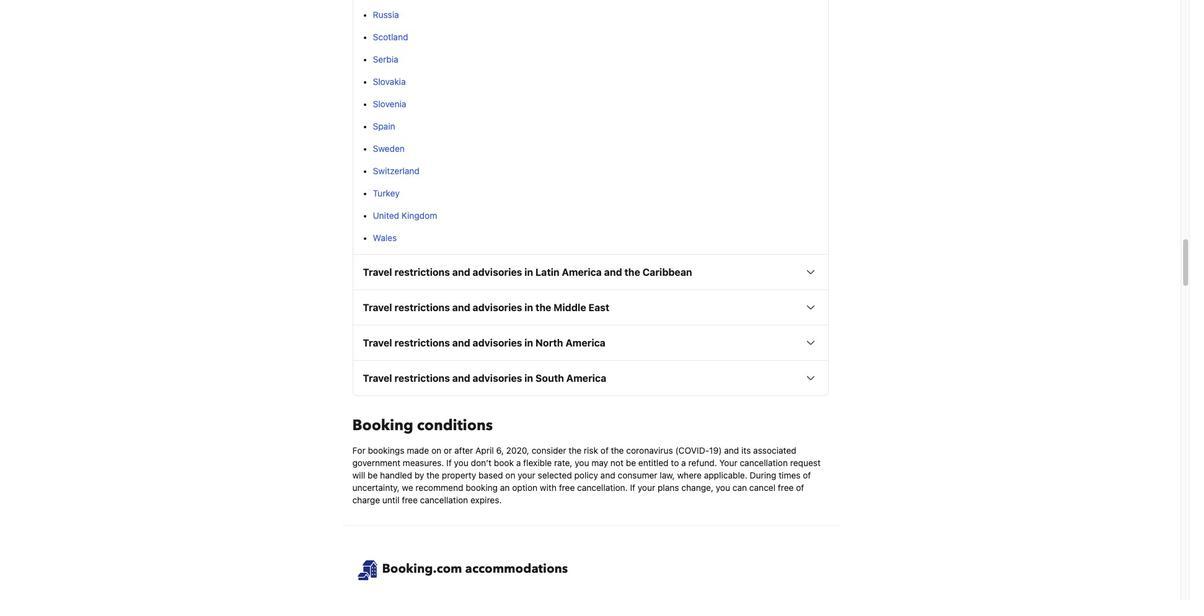 Task type: vqa. For each thing, say whether or not it's contained in the screenshot.
Sweden
yes



Task type: locate. For each thing, give the bounding box(es) containing it.
3 travel from the top
[[363, 337, 392, 349]]

be up uncertainty,
[[368, 470, 378, 481]]

america down travel restrictions and advisories in north america dropdown button
[[567, 373, 607, 384]]

travel inside travel restrictions and advisories in latin america and the caribbean dropdown button
[[363, 267, 392, 278]]

in left north
[[525, 337, 533, 349]]

advisories up travel restrictions and advisories in the middle east
[[473, 267, 522, 278]]

0 horizontal spatial on
[[432, 445, 442, 456]]

2 restrictions from the top
[[395, 302, 450, 313]]

(covid-
[[676, 445, 710, 456]]

1 horizontal spatial cancellation
[[740, 458, 788, 468]]

restrictions inside travel restrictions and advisories in the middle east dropdown button
[[395, 302, 450, 313]]

you up property
[[454, 458, 469, 468]]

cancellation
[[740, 458, 788, 468], [420, 495, 468, 505]]

on up "an"
[[506, 470, 516, 481]]

3 advisories from the top
[[473, 337, 522, 349]]

america right latin
[[562, 267, 602, 278]]

0 horizontal spatial cancellation
[[420, 495, 468, 505]]

advisories down travel restrictions and advisories in the middle east
[[473, 337, 522, 349]]

cancel
[[750, 483, 776, 493]]

1 restrictions from the top
[[395, 267, 450, 278]]

america for latin
[[562, 267, 602, 278]]

the up not
[[611, 445, 624, 456]]

6,
[[496, 445, 504, 456]]

in inside dropdown button
[[525, 267, 533, 278]]

free down selected
[[559, 483, 575, 493]]

2 travel from the top
[[363, 302, 392, 313]]

uncertainty,
[[353, 483, 400, 493]]

in
[[525, 267, 533, 278], [525, 302, 533, 313], [525, 337, 533, 349], [525, 373, 533, 384]]

travel inside travel restrictions and advisories in the middle east dropdown button
[[363, 302, 392, 313]]

by
[[415, 470, 424, 481]]

2 advisories from the top
[[473, 302, 522, 313]]

be
[[626, 458, 636, 468], [368, 470, 378, 481]]

after
[[455, 445, 473, 456]]

of
[[601, 445, 609, 456], [803, 470, 811, 481], [796, 483, 805, 493]]

america inside dropdown button
[[562, 267, 602, 278]]

slovakia link
[[373, 76, 406, 87]]

or
[[444, 445, 452, 456]]

and
[[453, 267, 470, 278], [604, 267, 622, 278], [453, 302, 470, 313], [453, 337, 470, 349], [453, 373, 470, 384], [724, 445, 739, 456], [601, 470, 616, 481]]

0 horizontal spatial a
[[516, 458, 521, 468]]

in inside dropdown button
[[525, 337, 533, 349]]

in down travel restrictions and advisories in latin america and the caribbean
[[525, 302, 533, 313]]

1 horizontal spatial your
[[638, 483, 656, 493]]

advisories for north
[[473, 337, 522, 349]]

0 vertical spatial cancellation
[[740, 458, 788, 468]]

plans
[[658, 483, 679, 493]]

advisories for south
[[473, 373, 522, 384]]

slovenia link
[[373, 99, 406, 109]]

russia
[[373, 9, 399, 20]]

your down consumer
[[638, 483, 656, 493]]

0 vertical spatial on
[[432, 445, 442, 456]]

sweden link
[[373, 143, 405, 154]]

you down applicable.
[[716, 483, 731, 493]]

restrictions inside travel restrictions and advisories in north america dropdown button
[[395, 337, 450, 349]]

of down times
[[796, 483, 805, 493]]

0 horizontal spatial your
[[518, 470, 536, 481]]

handled
[[380, 470, 412, 481]]

0 vertical spatial america
[[562, 267, 602, 278]]

0 horizontal spatial be
[[368, 470, 378, 481]]

2 vertical spatial america
[[567, 373, 607, 384]]

recommend
[[416, 483, 464, 493]]

expires.
[[471, 495, 502, 505]]

restrictions inside travel restrictions and advisories in south america dropdown button
[[395, 373, 450, 384]]

scotland
[[373, 32, 408, 42]]

you
[[454, 458, 469, 468], [575, 458, 589, 468], [716, 483, 731, 493]]

you up policy
[[575, 458, 589, 468]]

hotels information - accordion controls element
[[353, 0, 829, 396]]

made
[[407, 445, 429, 456]]

turkey link
[[373, 188, 400, 199]]

travel restrictions and advisories in south america
[[363, 373, 607, 384]]

and down travel restrictions and advisories in north america
[[453, 373, 470, 384]]

a right to
[[682, 458, 686, 468]]

travel inside travel restrictions and advisories in north america dropdown button
[[363, 337, 392, 349]]

on
[[432, 445, 442, 456], [506, 470, 516, 481]]

2 a from the left
[[682, 458, 686, 468]]

travel inside travel restrictions and advisories in south america dropdown button
[[363, 373, 392, 384]]

in left south
[[525, 373, 533, 384]]

0 horizontal spatial you
[[454, 458, 469, 468]]

consumer
[[618, 470, 658, 481]]

cancellation.
[[577, 483, 628, 493]]

america up travel restrictions and advisories in south america dropdown button in the bottom of the page
[[566, 337, 606, 349]]

change,
[[682, 483, 714, 493]]

your
[[518, 470, 536, 481], [638, 483, 656, 493]]

0 horizontal spatial if
[[447, 458, 452, 468]]

restrictions inside travel restrictions and advisories in latin america and the caribbean dropdown button
[[395, 267, 450, 278]]

3 in from the top
[[525, 337, 533, 349]]

charge
[[353, 495, 380, 505]]

advisories inside dropdown button
[[473, 267, 522, 278]]

of down request
[[803, 470, 811, 481]]

april
[[476, 445, 494, 456]]

travel restrictions and advisories in latin america and the caribbean button
[[353, 255, 828, 290]]

risk
[[584, 445, 598, 456]]

travel
[[363, 267, 392, 278], [363, 302, 392, 313], [363, 337, 392, 349], [363, 373, 392, 384]]

2 vertical spatial of
[[796, 483, 805, 493]]

the left middle
[[536, 302, 552, 313]]

1 horizontal spatial if
[[630, 483, 636, 493]]

and up "travel restrictions and advisories in south america"
[[453, 337, 470, 349]]

on left or
[[432, 445, 442, 456]]

cancellation down recommend
[[420, 495, 468, 505]]

be right not
[[626, 458, 636, 468]]

america inside dropdown button
[[566, 337, 606, 349]]

travel restrictions and advisories in north america
[[363, 337, 606, 349]]

1 vertical spatial if
[[630, 483, 636, 493]]

4 travel from the top
[[363, 373, 392, 384]]

we
[[402, 483, 413, 493]]

if
[[447, 458, 452, 468], [630, 483, 636, 493]]

kingdom
[[402, 210, 437, 221]]

1 travel from the top
[[363, 267, 392, 278]]

advisories inside dropdown button
[[473, 337, 522, 349]]

the left caribbean at top right
[[625, 267, 641, 278]]

may
[[592, 458, 608, 468]]

of up may
[[601, 445, 609, 456]]

4 restrictions from the top
[[395, 373, 450, 384]]

for
[[353, 445, 366, 456]]

0 horizontal spatial free
[[402, 495, 418, 505]]

in left latin
[[525, 267, 533, 278]]

1 in from the top
[[525, 267, 533, 278]]

1 vertical spatial on
[[506, 470, 516, 481]]

where
[[677, 470, 702, 481]]

1 advisories from the top
[[473, 267, 522, 278]]

0 vertical spatial if
[[447, 458, 452, 468]]

america
[[562, 267, 602, 278], [566, 337, 606, 349], [567, 373, 607, 384]]

restrictions
[[395, 267, 450, 278], [395, 302, 450, 313], [395, 337, 450, 349], [395, 373, 450, 384]]

north
[[536, 337, 563, 349]]

your up option
[[518, 470, 536, 481]]

booking.com
[[382, 561, 462, 577]]

2 horizontal spatial you
[[716, 483, 731, 493]]

refund.
[[689, 458, 717, 468]]

1 vertical spatial america
[[566, 337, 606, 349]]

0 vertical spatial be
[[626, 458, 636, 468]]

1 horizontal spatial be
[[626, 458, 636, 468]]

4 advisories from the top
[[473, 373, 522, 384]]

free down times
[[778, 483, 794, 493]]

2 in from the top
[[525, 302, 533, 313]]

if down or
[[447, 458, 452, 468]]

booking
[[353, 416, 413, 436]]

free down we
[[402, 495, 418, 505]]

4 in from the top
[[525, 373, 533, 384]]

if down consumer
[[630, 483, 636, 493]]

a
[[516, 458, 521, 468], [682, 458, 686, 468]]

entitled
[[639, 458, 669, 468]]

during
[[750, 470, 777, 481]]

in for north
[[525, 337, 533, 349]]

a down 2020, at the left bottom
[[516, 458, 521, 468]]

in for latin
[[525, 267, 533, 278]]

will
[[353, 470, 365, 481]]

travel restrictions and advisories in north america button
[[353, 326, 828, 360]]

travel restrictions and advisories in latin america and the caribbean
[[363, 267, 692, 278]]

cancellation up during
[[740, 458, 788, 468]]

and up east
[[604, 267, 622, 278]]

1 vertical spatial be
[[368, 470, 378, 481]]

switzerland
[[373, 166, 420, 176]]

1 vertical spatial cancellation
[[420, 495, 468, 505]]

advisories down travel restrictions and advisories in north america
[[473, 373, 522, 384]]

and inside dropdown button
[[453, 337, 470, 349]]

advisories up travel restrictions and advisories in north america
[[473, 302, 522, 313]]

1 vertical spatial of
[[803, 470, 811, 481]]

latin
[[536, 267, 560, 278]]

the left risk
[[569, 445, 582, 456]]

3 restrictions from the top
[[395, 337, 450, 349]]

1 horizontal spatial a
[[682, 458, 686, 468]]

advisories for latin
[[473, 267, 522, 278]]

travel for travel restrictions and advisories in latin america and the caribbean
[[363, 267, 392, 278]]

and up your
[[724, 445, 739, 456]]

restrictions for travel restrictions and advisories in north america
[[395, 337, 450, 349]]

america inside dropdown button
[[567, 373, 607, 384]]



Task type: describe. For each thing, give the bounding box(es) containing it.
united kingdom
[[373, 210, 437, 221]]

travel for travel restrictions and advisories in the middle east
[[363, 302, 392, 313]]

travel restrictions and advisories in the middle east
[[363, 302, 610, 313]]

1 vertical spatial your
[[638, 483, 656, 493]]

your
[[720, 458, 738, 468]]

and up travel restrictions and advisories in north america
[[453, 302, 470, 313]]

america for north
[[566, 337, 606, 349]]

sweden
[[373, 143, 405, 154]]

united
[[373, 210, 399, 221]]

the inside dropdown button
[[625, 267, 641, 278]]

its
[[742, 445, 751, 456]]

1 horizontal spatial on
[[506, 470, 516, 481]]

1 a from the left
[[516, 458, 521, 468]]

don't
[[471, 458, 492, 468]]

travel restrictions and advisories in south america button
[[353, 361, 828, 396]]

with
[[540, 483, 557, 493]]

booking
[[466, 483, 498, 493]]

and up cancellation.
[[601, 470, 616, 481]]

to
[[671, 458, 679, 468]]

booking conditions
[[353, 416, 493, 436]]

applicable.
[[704, 470, 748, 481]]

rate,
[[554, 458, 573, 468]]

law,
[[660, 470, 675, 481]]

the right by
[[427, 470, 440, 481]]

serbia
[[373, 54, 399, 65]]

an
[[500, 483, 510, 493]]

restrictions for travel restrictions and advisories in south america
[[395, 373, 450, 384]]

travel for travel restrictions and advisories in north america
[[363, 337, 392, 349]]

option
[[512, 483, 538, 493]]

2 horizontal spatial free
[[778, 483, 794, 493]]

flexible
[[523, 458, 552, 468]]

travel restrictions and advisories in the middle east button
[[353, 290, 828, 325]]

associated
[[754, 445, 797, 456]]

1 horizontal spatial free
[[559, 483, 575, 493]]

restrictions for travel restrictions and advisories in the middle east
[[395, 302, 450, 313]]

turkey
[[373, 188, 400, 199]]

serbia link
[[373, 54, 399, 65]]

until
[[383, 495, 400, 505]]

property
[[442, 470, 476, 481]]

and up travel restrictions and advisories in the middle east
[[453, 267, 470, 278]]

accommodations
[[465, 561, 568, 577]]

0 vertical spatial of
[[601, 445, 609, 456]]

1 horizontal spatial you
[[575, 458, 589, 468]]

measures.
[[403, 458, 444, 468]]

slovenia
[[373, 99, 406, 109]]

book
[[494, 458, 514, 468]]

selected
[[538, 470, 572, 481]]

19)
[[710, 445, 722, 456]]

for bookings made on or after april 6, 2020, consider the risk of the coronavirus (covid-19) and its associated government measures. if you don't book a flexible rate, you may not be entitled to a refund. your cancellation request will be handled by the property based on your selected policy and consumer law, where applicable. during times of uncertainty, we recommend booking an option with free cancellation. if your plans change, you can cancel free of charge until free cancellation expires.
[[353, 445, 821, 505]]

caribbean
[[643, 267, 692, 278]]

spain link
[[373, 121, 395, 132]]

switzerland link
[[373, 166, 420, 176]]

request
[[791, 458, 821, 468]]

scotland link
[[373, 32, 408, 42]]

travel for travel restrictions and advisories in south america
[[363, 373, 392, 384]]

coronavirus
[[627, 445, 673, 456]]

wales link
[[373, 233, 397, 243]]

east
[[589, 302, 610, 313]]

restrictions for travel restrictions and advisories in latin america and the caribbean
[[395, 267, 450, 278]]

booking.com accommodations
[[382, 561, 568, 577]]

based
[[479, 470, 503, 481]]

in for the
[[525, 302, 533, 313]]

2020,
[[506, 445, 530, 456]]

middle
[[554, 302, 586, 313]]

government
[[353, 458, 401, 468]]

america for south
[[567, 373, 607, 384]]

south
[[536, 373, 564, 384]]

bookings
[[368, 445, 405, 456]]

russia link
[[373, 9, 399, 20]]

conditions
[[417, 416, 493, 436]]

0 vertical spatial your
[[518, 470, 536, 481]]

wales
[[373, 233, 397, 243]]

policy
[[575, 470, 598, 481]]

not
[[611, 458, 624, 468]]

can
[[733, 483, 747, 493]]

consider
[[532, 445, 567, 456]]

in for south
[[525, 373, 533, 384]]

times
[[779, 470, 801, 481]]

spain
[[373, 121, 395, 132]]

slovakia
[[373, 76, 406, 87]]

advisories for the
[[473, 302, 522, 313]]

the inside dropdown button
[[536, 302, 552, 313]]

united kingdom link
[[373, 210, 437, 221]]



